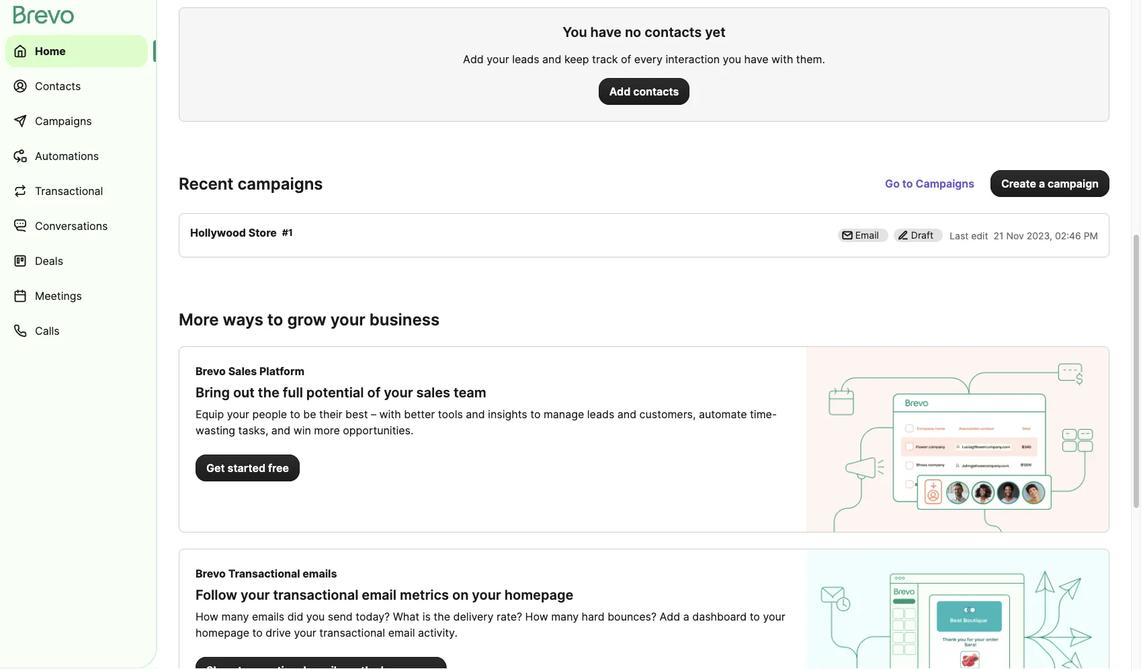 Task type: vqa. For each thing, say whether or not it's contained in the screenshot.
How
yes



Task type: locate. For each thing, give the bounding box(es) containing it.
a right create
[[1040, 177, 1046, 190]]

you have no contacts yet
[[563, 24, 726, 40]]

1 horizontal spatial a
[[1040, 177, 1046, 190]]

campaigns up the automations
[[35, 114, 92, 127]]

business
[[370, 309, 440, 329]]

2 vertical spatial add
[[660, 610, 681, 623]]

1 vertical spatial contacts
[[634, 85, 679, 98]]

0 horizontal spatial how
[[196, 610, 219, 623]]

brevo up bring
[[196, 364, 226, 378]]

brevo up follow
[[196, 567, 226, 580]]

many left hard
[[552, 610, 579, 623]]

many
[[222, 610, 249, 623], [552, 610, 579, 623]]

emails up drive
[[252, 610, 285, 623]]

21
[[994, 230, 1004, 241]]

1 horizontal spatial with
[[772, 52, 794, 66]]

1 brevo from the top
[[196, 364, 226, 378]]

2 brevo from the top
[[196, 567, 226, 580]]

drive
[[266, 626, 291, 639]]

1 vertical spatial homepage
[[196, 626, 250, 639]]

have left them.
[[745, 52, 769, 66]]

1 vertical spatial campaigns
[[916, 177, 975, 190]]

transactional up did
[[273, 587, 359, 603]]

add contacts
[[610, 85, 679, 98]]

you
[[723, 52, 742, 66], [307, 610, 325, 623]]

1 horizontal spatial have
[[745, 52, 769, 66]]

0 vertical spatial of
[[621, 52, 632, 66]]

0 vertical spatial leads
[[513, 52, 540, 66]]

1 horizontal spatial transactional
[[228, 567, 300, 580]]

2023,
[[1027, 230, 1053, 241]]

you down yet
[[723, 52, 742, 66]]

a
[[1040, 177, 1046, 190], [684, 610, 690, 623]]

2 horizontal spatial add
[[660, 610, 681, 623]]

email down what
[[388, 626, 415, 639]]

1 vertical spatial transactional
[[228, 567, 300, 580]]

1 vertical spatial email
[[388, 626, 415, 639]]

add inside brevo transactional emails follow your transactional email metrics on your homepage how many emails did you send today? what is the delivery rate? how many hard bounces? add a dashboard to your homepage to drive your transactional email activity.
[[660, 610, 681, 623]]

0 vertical spatial the
[[258, 384, 280, 401]]

with left them.
[[772, 52, 794, 66]]

homepage
[[505, 587, 574, 603], [196, 626, 250, 639]]

pm
[[1084, 230, 1099, 241]]

0 horizontal spatial the
[[258, 384, 280, 401]]

0 horizontal spatial leads
[[513, 52, 540, 66]]

hollywood store link
[[190, 225, 277, 241]]

what
[[393, 610, 420, 623]]

campaign
[[1048, 177, 1100, 190]]

more ways to grow your business
[[179, 309, 440, 329]]

keep
[[565, 52, 590, 66]]

wasting
[[196, 424, 235, 437]]

0 horizontal spatial transactional
[[35, 184, 103, 197]]

leads right manage
[[588, 408, 615, 421]]

add inside button
[[610, 85, 631, 98]]

campaigns right go
[[916, 177, 975, 190]]

0 horizontal spatial many
[[222, 610, 249, 623]]

and down team
[[466, 408, 485, 421]]

1 how from the left
[[196, 610, 219, 623]]

homepage down follow
[[196, 626, 250, 639]]

1 horizontal spatial campaigns
[[916, 177, 975, 190]]

how
[[196, 610, 219, 623], [526, 610, 549, 623]]

emails
[[303, 567, 337, 580], [252, 610, 285, 623]]

potential
[[307, 384, 364, 401]]

1 vertical spatial add
[[610, 85, 631, 98]]

1 vertical spatial a
[[684, 610, 690, 623]]

contacts up interaction on the right of page
[[645, 24, 702, 40]]

the up people
[[258, 384, 280, 401]]

deals link
[[5, 245, 148, 277]]

did
[[288, 610, 304, 623]]

brevo inside brevo sales platform bring out the full potential of your sales team equip your people to be their best – with better tools and insights to manage leads and customers, automate time- wasting tasks, and win more opportunities.
[[196, 364, 226, 378]]

of up the –
[[368, 384, 381, 401]]

to left be
[[290, 408, 300, 421]]

people
[[253, 408, 287, 421]]

hard
[[582, 610, 605, 623]]

last edit 21 nov 2023, 02:46 pm
[[950, 230, 1099, 241]]

transactional link
[[5, 175, 148, 207]]

0 horizontal spatial have
[[591, 24, 622, 40]]

be
[[303, 408, 316, 421]]

have
[[591, 24, 622, 40], [745, 52, 769, 66]]

contacts down every
[[634, 85, 679, 98]]

brevo transactional emails follow your transactional email metrics on your homepage how many emails did you send today? what is the delivery rate? how many hard bounces? add a dashboard to your homepage to drive your transactional email activity.
[[196, 567, 786, 639]]

2 how from the left
[[526, 610, 549, 623]]

0 vertical spatial emails
[[303, 567, 337, 580]]

1 vertical spatial leads
[[588, 408, 615, 421]]

out
[[233, 384, 255, 401]]

0 horizontal spatial add
[[463, 52, 484, 66]]

1 horizontal spatial leads
[[588, 408, 615, 421]]

opportunities.
[[343, 424, 414, 437]]

1 vertical spatial brevo
[[196, 567, 226, 580]]

homepage up rate?
[[505, 587, 574, 603]]

0 vertical spatial contacts
[[645, 24, 702, 40]]

create a campaign button
[[991, 170, 1110, 197]]

1 vertical spatial have
[[745, 52, 769, 66]]

get started free button
[[196, 455, 300, 482]]

with
[[772, 52, 794, 66], [380, 408, 401, 421]]

them.
[[797, 52, 826, 66]]

1 horizontal spatial add
[[610, 85, 631, 98]]

on
[[453, 587, 469, 603]]

1 vertical spatial of
[[368, 384, 381, 401]]

0 vertical spatial with
[[772, 52, 794, 66]]

#
[[282, 227, 288, 238]]

and left keep
[[543, 52, 562, 66]]

no
[[625, 24, 642, 40]]

contacts
[[645, 24, 702, 40], [634, 85, 679, 98]]

sales
[[228, 364, 257, 378]]

how down follow
[[196, 610, 219, 623]]

1 horizontal spatial you
[[723, 52, 742, 66]]

home
[[35, 44, 66, 57]]

0 vertical spatial brevo
[[196, 364, 226, 378]]

email up today?
[[362, 587, 397, 603]]

of inside brevo sales platform bring out the full potential of your sales team equip your people to be their best – with better tools and insights to manage leads and customers, automate time- wasting tasks, and win more opportunities.
[[368, 384, 381, 401]]

dashboard
[[693, 610, 747, 623]]

1 horizontal spatial how
[[526, 610, 549, 623]]

sales
[[417, 384, 451, 401]]

1 vertical spatial the
[[434, 610, 451, 623]]

contacts inside add contacts button
[[634, 85, 679, 98]]

win
[[294, 424, 311, 437]]

brevo inside brevo transactional emails follow your transactional email metrics on your homepage how many emails did you send today? what is the delivery rate? how many hard bounces? add a dashboard to your homepage to drive your transactional email activity.
[[196, 567, 226, 580]]

how right rate?
[[526, 610, 549, 623]]

1 horizontal spatial of
[[621, 52, 632, 66]]

full
[[283, 384, 303, 401]]

of right track
[[621, 52, 632, 66]]

equip
[[196, 408, 224, 421]]

and
[[543, 52, 562, 66], [466, 408, 485, 421], [618, 408, 637, 421], [272, 424, 291, 437]]

emails up send
[[303, 567, 337, 580]]

you right did
[[307, 610, 325, 623]]

a left dashboard
[[684, 610, 690, 623]]

transactional down the automations
[[35, 184, 103, 197]]

transactional up follow
[[228, 567, 300, 580]]

to
[[903, 177, 914, 190], [268, 309, 283, 329], [290, 408, 300, 421], [531, 408, 541, 421], [750, 610, 761, 623], [253, 626, 263, 639]]

conversations
[[35, 219, 108, 232]]

1 vertical spatial you
[[307, 610, 325, 623]]

automations link
[[5, 140, 148, 172]]

transactional
[[35, 184, 103, 197], [228, 567, 300, 580]]

0 horizontal spatial you
[[307, 610, 325, 623]]

the right is
[[434, 610, 451, 623]]

0 vertical spatial add
[[463, 52, 484, 66]]

with right the –
[[380, 408, 401, 421]]

1 vertical spatial with
[[380, 408, 401, 421]]

email
[[362, 587, 397, 603], [388, 626, 415, 639]]

1 vertical spatial emails
[[252, 610, 285, 623]]

1 horizontal spatial the
[[434, 610, 451, 623]]

many down follow
[[222, 610, 249, 623]]

0 vertical spatial a
[[1040, 177, 1046, 190]]

transactional down send
[[320, 626, 385, 639]]

leads left keep
[[513, 52, 540, 66]]

1 horizontal spatial emails
[[303, 567, 337, 580]]

1 horizontal spatial many
[[552, 610, 579, 623]]

transactional inside brevo transactional emails follow your transactional email metrics on your homepage how many emails did you send today? what is the delivery rate? how many hard bounces? add a dashboard to your homepage to drive your transactional email activity.
[[228, 567, 300, 580]]

a inside brevo transactional emails follow your transactional email metrics on your homepage how many emails did you send today? what is the delivery rate? how many hard bounces? add a dashboard to your homepage to drive your transactional email activity.
[[684, 610, 690, 623]]

follow
[[196, 587, 237, 603]]

0 vertical spatial homepage
[[505, 587, 574, 603]]

0 vertical spatial campaigns
[[35, 114, 92, 127]]

0 horizontal spatial campaigns
[[35, 114, 92, 127]]

more
[[314, 424, 340, 437]]

0 horizontal spatial of
[[368, 384, 381, 401]]

0 horizontal spatial a
[[684, 610, 690, 623]]

recent
[[179, 174, 234, 193]]

0 horizontal spatial with
[[380, 408, 401, 421]]

automate
[[699, 408, 747, 421]]

create a campaign
[[1002, 177, 1100, 190]]

deals
[[35, 254, 63, 267]]

you inside brevo transactional emails follow your transactional email metrics on your homepage how many emails did you send today? what is the delivery rate? how many hard bounces? add a dashboard to your homepage to drive your transactional email activity.
[[307, 610, 325, 623]]

the
[[258, 384, 280, 401], [434, 610, 451, 623]]

better
[[404, 408, 435, 421]]

have up track
[[591, 24, 622, 40]]

rate?
[[497, 610, 523, 623]]

0 vertical spatial have
[[591, 24, 622, 40]]

transactional
[[273, 587, 359, 603], [320, 626, 385, 639]]

to right go
[[903, 177, 914, 190]]

add your leads and keep track of every interaction you have with them.
[[463, 52, 826, 66]]



Task type: describe. For each thing, give the bounding box(es) containing it.
campaigns
[[238, 174, 323, 193]]

team
[[454, 384, 487, 401]]

to left drive
[[253, 626, 263, 639]]

platform
[[260, 364, 305, 378]]

go to campaigns button
[[875, 170, 986, 197]]

0 horizontal spatial homepage
[[196, 626, 250, 639]]

interaction
[[666, 52, 720, 66]]

get started free
[[206, 461, 289, 474]]

campaigns inside button
[[916, 177, 975, 190]]

to left grow at the left top of the page
[[268, 309, 283, 329]]

last
[[950, 230, 969, 241]]

a inside create a campaign button
[[1040, 177, 1046, 190]]

you
[[563, 24, 588, 40]]

nov
[[1007, 230, 1025, 241]]

hollywood
[[190, 226, 246, 239]]

add for add contacts
[[610, 85, 631, 98]]

to inside button
[[903, 177, 914, 190]]

best
[[346, 408, 368, 421]]

track
[[593, 52, 618, 66]]

0 vertical spatial transactional
[[273, 587, 359, 603]]

meetings
[[35, 289, 82, 302]]

email
[[856, 230, 880, 241]]

1 many from the left
[[222, 610, 249, 623]]

0 horizontal spatial emails
[[252, 610, 285, 623]]

customers,
[[640, 408, 696, 421]]

0 vertical spatial email
[[362, 587, 397, 603]]

2 many from the left
[[552, 610, 579, 623]]

store
[[249, 226, 277, 239]]

the inside brevo sales platform bring out the full potential of your sales team equip your people to be their best – with better tools and insights to manage leads and customers, automate time- wasting tasks, and win more opportunities.
[[258, 384, 280, 401]]

time-
[[751, 408, 778, 421]]

tools
[[438, 408, 463, 421]]

campaigns link
[[5, 105, 148, 137]]

insights
[[488, 408, 528, 421]]

today?
[[356, 610, 390, 623]]

–
[[371, 408, 377, 421]]

1 horizontal spatial homepage
[[505, 587, 574, 603]]

tasks,
[[238, 424, 269, 437]]

go
[[886, 177, 900, 190]]

every
[[635, 52, 663, 66]]

home link
[[5, 35, 148, 67]]

calls link
[[5, 315, 148, 347]]

metrics
[[400, 587, 449, 603]]

brevo sales platform bring out the full potential of your sales team equip your people to be their best – with better tools and insights to manage leads and customers, automate time- wasting tasks, and win more opportunities.
[[196, 364, 778, 437]]

started
[[228, 461, 266, 474]]

and left 'customers,'
[[618, 408, 637, 421]]

activity.
[[418, 626, 458, 639]]

more
[[179, 309, 219, 329]]

add contacts button
[[599, 78, 690, 105]]

brevo for bring
[[196, 364, 226, 378]]

0 vertical spatial transactional
[[35, 184, 103, 197]]

contacts
[[35, 79, 81, 92]]

grow
[[287, 309, 327, 329]]

manage
[[544, 408, 585, 421]]

create
[[1002, 177, 1037, 190]]

delivery
[[454, 610, 494, 623]]

leads inside brevo sales platform bring out the full potential of your sales team equip your people to be their best – with better tools and insights to manage leads and customers, automate time- wasting tasks, and win more opportunities.
[[588, 408, 615, 421]]

02:46
[[1056, 230, 1082, 241]]

to right dashboard
[[750, 610, 761, 623]]

free
[[268, 461, 289, 474]]

and down people
[[272, 424, 291, 437]]

brevo for follow
[[196, 567, 226, 580]]

bounces?
[[608, 610, 657, 623]]

yet
[[706, 24, 726, 40]]

add for add your leads and keep track of every interaction you have with them.
[[463, 52, 484, 66]]

automations
[[35, 149, 99, 162]]

draft
[[912, 230, 934, 241]]

calls
[[35, 324, 60, 337]]

get
[[206, 461, 225, 474]]

contacts link
[[5, 70, 148, 102]]

conversations link
[[5, 210, 148, 242]]

send
[[328, 610, 353, 623]]

recent campaigns
[[179, 174, 323, 193]]

to right insights
[[531, 408, 541, 421]]

with inside brevo sales platform bring out the full potential of your sales team equip your people to be their best – with better tools and insights to manage leads and customers, automate time- wasting tasks, and win more opportunities.
[[380, 408, 401, 421]]

1
[[288, 227, 293, 238]]

ways
[[223, 309, 264, 329]]

their
[[319, 408, 343, 421]]

0 vertical spatial you
[[723, 52, 742, 66]]

the inside brevo transactional emails follow your transactional email metrics on your homepage how many emails did you send today? what is the delivery rate? how many hard bounces? add a dashboard to your homepage to drive your transactional email activity.
[[434, 610, 451, 623]]

go to campaigns
[[886, 177, 975, 190]]

hollywood store # 1
[[190, 226, 293, 239]]

1 vertical spatial transactional
[[320, 626, 385, 639]]

bring
[[196, 384, 230, 401]]

edit
[[972, 230, 989, 241]]



